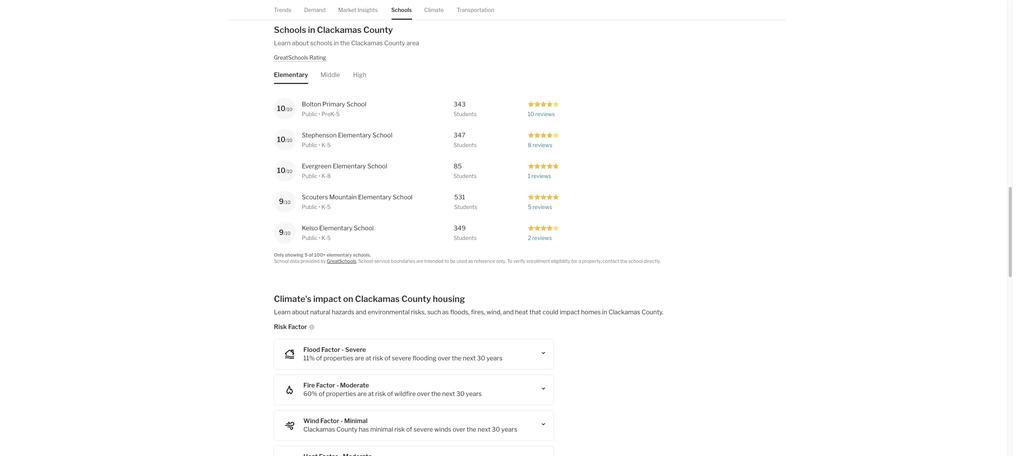 Task type: describe. For each thing, give the bounding box(es) containing it.
2 and from the left
[[503, 309, 514, 316]]

flooding
[[413, 355, 437, 362]]

on
[[343, 294, 353, 304]]

to
[[507, 259, 513, 265]]

343 students
[[454, 101, 477, 117]]

reviews for 349
[[533, 235, 552, 241]]

of right 11% in the left of the page
[[316, 355, 322, 362]]

stephenson elementary school button
[[302, 131, 409, 140]]

rating 5.0 out of 5 element for 10
[[528, 163, 559, 170]]

k- for evergreen
[[322, 173, 327, 179]]

factor for flood
[[321, 347, 340, 354]]

boundaries
[[391, 259, 416, 265]]

flood
[[304, 347, 320, 354]]

5 inside kelso elementary school public • k-5
[[327, 235, 331, 241]]

/10 for stephenson
[[286, 138, 293, 143]]

properties for severe
[[324, 355, 354, 362]]

middle element
[[321, 61, 340, 84]]

transportation
[[457, 7, 494, 13]]

transportation link
[[457, 0, 494, 20]]

349 students
[[454, 225, 477, 241]]

schools.
[[353, 252, 371, 258]]

showing
[[285, 252, 304, 258]]

2 vertical spatial in
[[602, 309, 608, 316]]

100+
[[314, 252, 326, 258]]

10 up 8 reviews
[[528, 111, 534, 117]]

wind
[[304, 418, 319, 425]]

kelso
[[302, 225, 318, 232]]

fire
[[304, 382, 315, 390]]

risk for severe
[[373, 355, 383, 362]]

severe
[[345, 347, 366, 354]]

severe inside flood factor - severe 11% of properties are at risk of severe flooding over the next 30 years
[[392, 355, 412, 362]]

stephenson
[[302, 132, 337, 139]]

high
[[353, 71, 367, 79]]

of up the fire factor - moderate 60% of properties are at risk of wildfire over the next 30 years
[[385, 355, 391, 362]]

evergreen
[[302, 163, 332, 170]]

30 for fire factor - moderate 60% of properties are at risk of wildfire over the next 30 years
[[457, 391, 465, 398]]

elementary for evergreen
[[333, 163, 366, 170]]

homes
[[581, 309, 601, 316]]

learn for learn about natural hazards and environmental risks, such as floods, fires, wind, and heat that      could impact homes in clackamas county.
[[274, 309, 291, 316]]

public for bolton primary school
[[302, 111, 318, 117]]

5 up provided
[[305, 252, 308, 258]]

schools link
[[391, 0, 412, 20]]

evergreen elementary school button
[[302, 162, 409, 171]]

clackamas up learn about schools in the clackamas county area
[[317, 25, 362, 35]]

about for natural
[[292, 309, 309, 316]]

county down insights at the top left of page
[[364, 25, 393, 35]]

public inside scouters mountain elementary school public • k-5
[[302, 204, 318, 210]]

10 /10 for evergreen elementary school
[[277, 167, 293, 175]]

floods,
[[450, 309, 470, 316]]

years for fire factor - moderate 60% of properties are at risk of wildfire over the next 30 years
[[466, 391, 482, 398]]

bolton primary school button
[[302, 100, 409, 109]]

verify
[[514, 259, 526, 265]]

wind,
[[487, 309, 502, 316]]

reference
[[474, 259, 495, 265]]

8 inside 'evergreen elementary school public • k-8'
[[327, 173, 331, 179]]

- for moderate
[[337, 382, 339, 390]]

students for 347
[[454, 142, 477, 148]]

of up provided
[[309, 252, 313, 258]]

prek-
[[322, 111, 336, 117]]

k- inside scouters mountain elementary school public • k-5
[[322, 204, 327, 210]]

for
[[572, 259, 578, 265]]

fire factor - moderate 60% of properties are at risk of wildfire over the next 30 years
[[304, 382, 482, 398]]

reviews for 85
[[532, 173, 551, 179]]

trends
[[274, 7, 291, 13]]

10 reviews
[[528, 111, 555, 117]]

1
[[528, 173, 531, 179]]

factor for risk
[[288, 324, 307, 331]]

the inside 'wind factor - minimal clackamas county has minimal risk of severe winds over the next 30 years'
[[467, 426, 477, 434]]

2
[[528, 235, 531, 241]]

/10 for kelso
[[284, 231, 291, 236]]

students for 85
[[454, 173, 477, 179]]

1 vertical spatial as
[[442, 309, 449, 316]]

next for wildfire
[[442, 391, 455, 398]]

elementary
[[327, 252, 352, 258]]

students for 349
[[454, 235, 477, 241]]

provided
[[301, 259, 320, 265]]

the left school
[[621, 259, 628, 265]]

schools
[[310, 40, 333, 47]]

fires,
[[471, 309, 485, 316]]

hazards
[[332, 309, 354, 316]]

data
[[290, 259, 300, 265]]

school data provided by greatschools . school service boundaries are intended to be used as reference only. to verify enrollment eligibility for a property, contact the school directly.
[[274, 259, 661, 265]]

reviews for 343
[[536, 111, 555, 117]]

30 for wind factor - minimal clackamas county has minimal risk of severe winds over the next 30 years
[[492, 426, 500, 434]]

evergreen elementary school public • k-8
[[302, 163, 387, 179]]

properties for moderate
[[326, 391, 356, 398]]

0 vertical spatial greatschools
[[274, 54, 308, 61]]

school
[[629, 259, 643, 265]]

elementary for kelso
[[319, 225, 353, 232]]

housing
[[433, 294, 465, 304]]

of inside 'wind factor - minimal clackamas county has minimal risk of severe winds over the next 30 years'
[[406, 426, 412, 434]]

greatschools rating
[[274, 54, 326, 61]]

public for kelso elementary school
[[302, 235, 318, 241]]

clackamas up high element
[[351, 40, 383, 47]]

next for winds
[[478, 426, 491, 434]]

531 students
[[454, 194, 477, 210]]

by
[[321, 259, 326, 265]]

climate's
[[274, 294, 312, 304]]

climate link
[[424, 0, 444, 20]]

• for stephenson
[[319, 142, 321, 148]]

5 up 2
[[528, 204, 532, 210]]

has
[[359, 426, 369, 434]]

public for stephenson elementary school
[[302, 142, 318, 148]]

rating
[[310, 54, 326, 61]]

a
[[579, 259, 581, 265]]

clackamas left county.
[[609, 309, 641, 316]]

insights
[[358, 7, 378, 13]]

10 /10 for stephenson elementary school
[[277, 136, 293, 144]]

10 /10 for bolton primary school
[[277, 105, 293, 113]]

minimal
[[370, 426, 393, 434]]

school inside kelso elementary school public • k-5
[[354, 225, 374, 232]]

are for severe
[[355, 355, 364, 362]]

demand link
[[304, 0, 326, 20]]

0 vertical spatial are
[[417, 259, 423, 265]]

students for 531
[[454, 204, 477, 210]]

risk inside 'wind factor - minimal clackamas county has minimal risk of severe winds over the next 30 years'
[[395, 426, 405, 434]]

only
[[274, 252, 284, 258]]

school inside bolton primary school public • prek-5
[[347, 101, 367, 108]]

10 for stephenson elementary school
[[277, 136, 286, 144]]

1 and from the left
[[356, 309, 367, 316]]

service
[[374, 259, 390, 265]]

such
[[427, 309, 441, 316]]

learn about schools in the clackamas county area
[[274, 40, 419, 47]]

rating 4.0 out of 5 element for 343
[[528, 101, 559, 108]]

winds
[[435, 426, 452, 434]]

kelso elementary school public • k-5
[[302, 225, 374, 241]]

risk factor
[[274, 324, 307, 331]]

at for moderate
[[368, 391, 374, 398]]

rating 5.0 out of 5 element for 9
[[528, 194, 559, 201]]

demand
[[304, 7, 326, 13]]

30 inside flood factor - severe 11% of properties are at risk of severe flooding over the next 30 years
[[477, 355, 485, 362]]

about for schools
[[292, 40, 309, 47]]

10 for bolton primary school
[[277, 105, 286, 113]]

5 reviews
[[528, 204, 553, 210]]

8 reviews
[[528, 142, 553, 148]]

used
[[457, 259, 467, 265]]

middle
[[321, 71, 340, 79]]

schools for schools in clackamas county
[[274, 25, 306, 35]]

/10 for bolton
[[286, 106, 293, 112]]

11%
[[304, 355, 315, 362]]

years inside flood factor - severe 11% of properties are at risk of severe flooding over the next 30 years
[[487, 355, 503, 362]]



Task type: vqa. For each thing, say whether or not it's contained in the screenshot.
the topmost compared
no



Task type: locate. For each thing, give the bounding box(es) containing it.
1 10 /10 from the top
[[277, 105, 293, 113]]

• down evergreen
[[319, 173, 321, 179]]

rating 4.0 out of 5 element for 349
[[528, 225, 559, 232]]

students down 349
[[454, 235, 477, 241]]

rating 4.0 out of 5 element up 10 reviews
[[528, 101, 559, 108]]

0 horizontal spatial 8
[[327, 173, 331, 179]]

2 horizontal spatial 30
[[492, 426, 500, 434]]

0 vertical spatial next
[[463, 355, 476, 362]]

scouters mountain elementary school public • k-5
[[302, 194, 413, 210]]

students for 343
[[454, 111, 477, 117]]

the inside flood factor - severe 11% of properties are at risk of severe flooding over the next 30 years
[[452, 355, 462, 362]]

next inside flood factor - severe 11% of properties are at risk of severe flooding over the next 30 years
[[463, 355, 476, 362]]

factor right risk
[[288, 324, 307, 331]]

k- for kelso
[[322, 235, 327, 241]]

public inside bolton primary school public • prek-5
[[302, 111, 318, 117]]

severe inside 'wind factor - minimal clackamas county has minimal risk of severe winds over the next 30 years'
[[414, 426, 433, 434]]

2 vertical spatial years
[[502, 426, 517, 434]]

1 vertical spatial severe
[[414, 426, 433, 434]]

are down the moderate
[[358, 391, 367, 398]]

4 • from the top
[[319, 204, 321, 210]]

0 vertical spatial at
[[366, 355, 371, 362]]

- left "minimal" on the bottom left
[[341, 418, 343, 425]]

risks,
[[411, 309, 426, 316]]

only showing 5 of                100+ elementary schools.
[[274, 252, 371, 258]]

are left intended
[[417, 259, 423, 265]]

k- inside stephenson elementary school public • k-5
[[322, 142, 327, 148]]

school inside 'evergreen elementary school public • k-8'
[[368, 163, 387, 170]]

are for moderate
[[358, 391, 367, 398]]

0 vertical spatial schools
[[391, 7, 412, 13]]

0 vertical spatial as
[[468, 259, 473, 265]]

9 left scouters
[[279, 198, 284, 206]]

reviews right 2
[[533, 235, 552, 241]]

347 students
[[454, 132, 477, 148]]

10
[[277, 105, 286, 113], [528, 111, 534, 117], [277, 136, 286, 144], [277, 167, 286, 175]]

9 for kelso elementary school
[[279, 229, 284, 237]]

0 vertical spatial 8
[[528, 142, 532, 148]]

9 up only
[[279, 229, 284, 237]]

9 /10 left scouters
[[279, 198, 291, 206]]

reviews up 2 reviews
[[533, 204, 553, 210]]

.
[[357, 259, 358, 265]]

at for severe
[[366, 355, 371, 362]]

bolton primary school public • prek-5
[[302, 101, 367, 117]]

school inside scouters mountain elementary school public • k-5
[[393, 194, 413, 201]]

5
[[336, 111, 340, 117], [327, 142, 331, 148], [327, 204, 331, 210], [528, 204, 532, 210], [327, 235, 331, 241], [305, 252, 308, 258]]

reviews right 1
[[532, 173, 551, 179]]

2 k- from the top
[[322, 173, 327, 179]]

- inside flood factor - severe 11% of properties are at risk of severe flooding over the next 30 years
[[342, 347, 344, 354]]

1 vertical spatial in
[[334, 40, 339, 47]]

2 9 /10 from the top
[[279, 229, 291, 237]]

0 vertical spatial impact
[[313, 294, 342, 304]]

2 vertical spatial next
[[478, 426, 491, 434]]

1 • from the top
[[319, 111, 321, 117]]

1 horizontal spatial as
[[468, 259, 473, 265]]

severe left winds
[[414, 426, 433, 434]]

high element
[[353, 61, 367, 84]]

• for evergreen
[[319, 173, 321, 179]]

85
[[454, 163, 462, 170]]

1 vertical spatial at
[[368, 391, 374, 398]]

wind factor - minimal clackamas county has minimal risk of severe winds over the next 30 years
[[304, 418, 517, 434]]

that
[[530, 309, 541, 316]]

school inside stephenson elementary school public • k-5
[[373, 132, 393, 139]]

/10 up showing
[[284, 231, 291, 236]]

1 vertical spatial 9 /10
[[279, 229, 291, 237]]

schools for schools
[[391, 7, 412, 13]]

clackamas down wind
[[304, 426, 335, 434]]

531
[[454, 194, 465, 201]]

2 vertical spatial over
[[453, 426, 466, 434]]

1 k- from the top
[[322, 142, 327, 148]]

1 horizontal spatial in
[[334, 40, 339, 47]]

over inside 'wind factor - minimal clackamas county has minimal risk of severe winds over the next 30 years'
[[453, 426, 466, 434]]

the inside the fire factor - moderate 60% of properties are at risk of wildfire over the next 30 years
[[431, 391, 441, 398]]

5 inside bolton primary school public • prek-5
[[336, 111, 340, 117]]

1 vertical spatial 30
[[457, 391, 465, 398]]

/10 left evergreen
[[286, 169, 293, 174]]

• for bolton
[[319, 111, 321, 117]]

1 9 from the top
[[279, 198, 284, 206]]

0 horizontal spatial greatschools
[[274, 54, 308, 61]]

• inside scouters mountain elementary school public • k-5
[[319, 204, 321, 210]]

rating 4.0 out of 5 element up 8 reviews
[[528, 132, 559, 139]]

k- up only showing 5 of                100+ elementary schools.
[[322, 235, 327, 241]]

1 rating 4.0 out of 5 element from the top
[[528, 101, 559, 108]]

impact
[[313, 294, 342, 304], [560, 309, 580, 316]]

learn up risk
[[274, 309, 291, 316]]

3 k- from the top
[[322, 204, 327, 210]]

over right 'wildfire'
[[417, 391, 430, 398]]

at inside flood factor - severe 11% of properties are at risk of severe flooding over the next 30 years
[[366, 355, 371, 362]]

5 up only showing 5 of                100+ elementary schools.
[[327, 235, 331, 241]]

0 horizontal spatial next
[[442, 391, 455, 398]]

5 down primary
[[336, 111, 340, 117]]

elementary down bolton primary school "button"
[[338, 132, 371, 139]]

students down the 343
[[454, 111, 477, 117]]

9 /10
[[279, 198, 291, 206], [279, 229, 291, 237]]

2 horizontal spatial over
[[453, 426, 466, 434]]

- inside the fire factor - moderate 60% of properties are at risk of wildfire over the next 30 years
[[337, 382, 339, 390]]

clackamas up "environmental"
[[355, 294, 400, 304]]

climate
[[424, 7, 444, 13]]

0 vertical spatial rating 5.0 out of 5 element
[[528, 163, 559, 170]]

at down severe
[[366, 355, 371, 362]]

2 reviews
[[528, 235, 552, 241]]

impact up natural
[[313, 294, 342, 304]]

risk left 'wildfire'
[[375, 391, 386, 398]]

over inside flood factor - severe 11% of properties are at risk of severe flooding over the next 30 years
[[438, 355, 451, 362]]

30 inside the fire factor - moderate 60% of properties are at risk of wildfire over the next 30 years
[[457, 391, 465, 398]]

• left prek-
[[319, 111, 321, 117]]

2 10 /10 from the top
[[277, 136, 293, 144]]

the
[[340, 40, 350, 47], [621, 259, 628, 265], [452, 355, 462, 362], [431, 391, 441, 398], [467, 426, 477, 434]]

risk right the minimal
[[395, 426, 405, 434]]

0 horizontal spatial as
[[442, 309, 449, 316]]

years inside 'wind factor - minimal clackamas county has minimal risk of severe winds over the next 30 years'
[[502, 426, 517, 434]]

severe left flooding
[[392, 355, 412, 362]]

0 horizontal spatial and
[[356, 309, 367, 316]]

1 vertical spatial 8
[[327, 173, 331, 179]]

elementary inside 'evergreen elementary school public • k-8'
[[333, 163, 366, 170]]

rating 5.0 out of 5 element up 5 reviews
[[528, 194, 559, 201]]

1 vertical spatial rating 5.0 out of 5 element
[[528, 194, 559, 201]]

• inside bolton primary school public • prek-5
[[319, 111, 321, 117]]

60%
[[304, 391, 318, 398]]

30
[[477, 355, 485, 362], [457, 391, 465, 398], [492, 426, 500, 434]]

public inside 'evergreen elementary school public • k-8'
[[302, 173, 318, 179]]

properties inside flood factor - severe 11% of properties are at risk of severe flooding over the next 30 years
[[324, 355, 354, 362]]

market
[[338, 7, 357, 13]]

elementary element
[[274, 61, 308, 84]]

2 vertical spatial are
[[358, 391, 367, 398]]

1 vertical spatial over
[[417, 391, 430, 398]]

rating 5.0 out of 5 element up 1 reviews
[[528, 163, 559, 170]]

of right the minimal
[[406, 426, 412, 434]]

rating 4.0 out of 5 element
[[528, 101, 559, 108], [528, 132, 559, 139], [528, 225, 559, 232]]

349
[[454, 225, 466, 232]]

public inside stephenson elementary school public • k-5
[[302, 142, 318, 148]]

clackamas inside 'wind factor - minimal clackamas county has minimal risk of severe winds over the next 30 years'
[[304, 426, 335, 434]]

risk inside the fire factor - moderate 60% of properties are at risk of wildfire over the next 30 years
[[375, 391, 386, 398]]

10 for evergreen elementary school
[[277, 167, 286, 175]]

1 vertical spatial 10 /10
[[277, 136, 293, 144]]

greatschools up elementary element
[[274, 54, 308, 61]]

2 rating 5.0 out of 5 element from the top
[[528, 194, 559, 201]]

0 vertical spatial learn
[[274, 40, 291, 47]]

about down climate's
[[292, 309, 309, 316]]

1 vertical spatial greatschools
[[327, 259, 357, 265]]

5 inside scouters mountain elementary school public • k-5
[[327, 204, 331, 210]]

factor right flood
[[321, 347, 340, 354]]

1 vertical spatial next
[[442, 391, 455, 398]]

public down kelso
[[302, 235, 318, 241]]

only.
[[496, 259, 506, 265]]

as right such
[[442, 309, 449, 316]]

factor inside flood factor - severe 11% of properties are at risk of severe flooding over the next 30 years
[[321, 347, 340, 354]]

public for evergreen elementary school
[[302, 173, 318, 179]]

and left heat
[[503, 309, 514, 316]]

• for kelso
[[319, 235, 321, 241]]

1 vertical spatial 9
[[279, 229, 284, 237]]

are
[[417, 259, 423, 265], [355, 355, 364, 362], [358, 391, 367, 398]]

environmental
[[368, 309, 410, 316]]

about
[[292, 40, 309, 47], [292, 309, 309, 316]]

1 horizontal spatial over
[[438, 355, 451, 362]]

greatschools link
[[327, 259, 357, 265]]

in up the schools
[[308, 25, 315, 35]]

risk for moderate
[[375, 391, 386, 398]]

8 down evergreen
[[327, 173, 331, 179]]

30 inside 'wind factor - minimal clackamas county has minimal risk of severe winds over the next 30 years'
[[492, 426, 500, 434]]

factor
[[288, 324, 307, 331], [321, 347, 340, 354], [316, 382, 335, 390], [320, 418, 339, 425]]

0 vertical spatial properties
[[324, 355, 354, 362]]

1 horizontal spatial schools
[[391, 7, 412, 13]]

contact
[[603, 259, 620, 265]]

primary
[[323, 101, 345, 108]]

9 /10 for kelso elementary school
[[279, 229, 291, 237]]

• down scouters
[[319, 204, 321, 210]]

in right homes at right bottom
[[602, 309, 608, 316]]

over right winds
[[453, 426, 466, 434]]

0 horizontal spatial schools
[[274, 25, 306, 35]]

factor for wind
[[320, 418, 339, 425]]

-
[[342, 347, 344, 354], [337, 382, 339, 390], [341, 418, 343, 425]]

kelso elementary school button
[[302, 224, 409, 233]]

343
[[454, 101, 466, 108]]

/10 left bolton
[[286, 106, 293, 112]]

5 down scouters
[[327, 204, 331, 210]]

years
[[487, 355, 503, 362], [466, 391, 482, 398], [502, 426, 517, 434]]

5 • from the top
[[319, 235, 321, 241]]

next
[[463, 355, 476, 362], [442, 391, 455, 398], [478, 426, 491, 434]]

over for winds
[[453, 426, 466, 434]]

1 learn from the top
[[274, 40, 291, 47]]

9
[[279, 198, 284, 206], [279, 229, 284, 237]]

property,
[[582, 259, 602, 265]]

0 vertical spatial 30
[[477, 355, 485, 362]]

county up risks,
[[402, 294, 431, 304]]

10 /10 left stephenson
[[277, 136, 293, 144]]

the right winds
[[467, 426, 477, 434]]

public down stephenson
[[302, 142, 318, 148]]

students down 85
[[454, 173, 477, 179]]

are down severe
[[355, 355, 364, 362]]

• down stephenson
[[319, 142, 321, 148]]

- for minimal
[[341, 418, 343, 425]]

heat
[[515, 309, 528, 316]]

k- inside kelso elementary school public • k-5
[[322, 235, 327, 241]]

county left the area
[[384, 40, 405, 47]]

factor for fire
[[316, 382, 335, 390]]

1 horizontal spatial greatschools
[[327, 259, 357, 265]]

0 vertical spatial years
[[487, 355, 503, 362]]

scouters
[[302, 194, 328, 201]]

wildfire
[[395, 391, 416, 398]]

10 /10 left evergreen
[[277, 167, 293, 175]]

2 vertical spatial 30
[[492, 426, 500, 434]]

elementary down stephenson elementary school public • k-5
[[333, 163, 366, 170]]

stephenson elementary school public • k-5
[[302, 132, 393, 148]]

10 /10
[[277, 105, 293, 113], [277, 136, 293, 144], [277, 167, 293, 175]]

in
[[308, 25, 315, 35], [334, 40, 339, 47], [602, 309, 608, 316]]

1 9 /10 from the top
[[279, 198, 291, 206]]

reviews
[[536, 111, 555, 117], [533, 142, 553, 148], [532, 173, 551, 179], [533, 204, 553, 210], [533, 235, 552, 241]]

2 rating 4.0 out of 5 element from the top
[[528, 132, 559, 139]]

climate's impact on clackamas county housing
[[274, 294, 465, 304]]

3 10 /10 from the top
[[277, 167, 293, 175]]

elementary inside stephenson elementary school public • k-5
[[338, 132, 371, 139]]

2 horizontal spatial next
[[478, 426, 491, 434]]

as right used
[[468, 259, 473, 265]]

of left 'wildfire'
[[387, 391, 393, 398]]

5 inside stephenson elementary school public • k-5
[[327, 142, 331, 148]]

are inside the fire factor - moderate 60% of properties are at risk of wildfire over the next 30 years
[[358, 391, 367, 398]]

/10 for scouters
[[284, 200, 291, 205]]

rating 5.0 out of 5 element
[[528, 163, 559, 170], [528, 194, 559, 201]]

8 up 1
[[528, 142, 532, 148]]

2 vertical spatial 10 /10
[[277, 167, 293, 175]]

4 public from the top
[[302, 204, 318, 210]]

1 horizontal spatial severe
[[414, 426, 433, 434]]

over inside the fire factor - moderate 60% of properties are at risk of wildfire over the next 30 years
[[417, 391, 430, 398]]

elementary
[[274, 71, 308, 79], [338, 132, 371, 139], [333, 163, 366, 170], [358, 194, 392, 201], [319, 225, 353, 232]]

properties down the moderate
[[326, 391, 356, 398]]

could
[[543, 309, 559, 316]]

intended
[[424, 259, 444, 265]]

be
[[450, 259, 456, 265]]

next inside 'wind factor - minimal clackamas county has minimal risk of severe winds over the next 30 years'
[[478, 426, 491, 434]]

0 vertical spatial over
[[438, 355, 451, 362]]

0 vertical spatial 9
[[279, 198, 284, 206]]

k- for stephenson
[[322, 142, 327, 148]]

3 rating 4.0 out of 5 element from the top
[[528, 225, 559, 232]]

the right 'wildfire'
[[431, 391, 441, 398]]

2 horizontal spatial in
[[602, 309, 608, 316]]

area
[[407, 40, 419, 47]]

9 /10 up only
[[279, 229, 291, 237]]

1 horizontal spatial 30
[[477, 355, 485, 362]]

347
[[454, 132, 466, 139]]

4 k- from the top
[[322, 235, 327, 241]]

elementary inside kelso elementary school public • k-5
[[319, 225, 353, 232]]

scouters mountain elementary school button
[[302, 193, 413, 202]]

k- inside 'evergreen elementary school public • k-8'
[[322, 173, 327, 179]]

0 vertical spatial 10 /10
[[277, 105, 293, 113]]

2 vertical spatial -
[[341, 418, 343, 425]]

reviews down 10 reviews
[[533, 142, 553, 148]]

0 horizontal spatial over
[[417, 391, 430, 398]]

public inside kelso elementary school public • k-5
[[302, 235, 318, 241]]

greatschools
[[274, 54, 308, 61], [327, 259, 357, 265]]

0 horizontal spatial 30
[[457, 391, 465, 398]]

market insights
[[338, 7, 378, 13]]

as
[[468, 259, 473, 265], [442, 309, 449, 316]]

at
[[366, 355, 371, 362], [368, 391, 374, 398]]

1 about from the top
[[292, 40, 309, 47]]

bolton
[[302, 101, 321, 108]]

0 vertical spatial 9 /10
[[279, 198, 291, 206]]

5 down stephenson
[[327, 142, 331, 148]]

0 vertical spatial severe
[[392, 355, 412, 362]]

9 /10 for scouters mountain elementary school
[[279, 198, 291, 206]]

elementary down greatschools rating at the left top of the page
[[274, 71, 308, 79]]

0 vertical spatial -
[[342, 347, 344, 354]]

1 vertical spatial are
[[355, 355, 364, 362]]

factor right wind
[[320, 418, 339, 425]]

learn up greatschools rating at the left top of the page
[[274, 40, 291, 47]]

k- down stephenson
[[322, 142, 327, 148]]

1 rating 5.0 out of 5 element from the top
[[528, 163, 559, 170]]

0 horizontal spatial severe
[[392, 355, 412, 362]]

schools
[[391, 7, 412, 13], [274, 25, 306, 35]]

1 horizontal spatial and
[[503, 309, 514, 316]]

0 horizontal spatial in
[[308, 25, 315, 35]]

next inside the fire factor - moderate 60% of properties are at risk of wildfire over the next 30 years
[[442, 391, 455, 398]]

1 public from the top
[[302, 111, 318, 117]]

schools down the trends 'link'
[[274, 25, 306, 35]]

2 • from the top
[[319, 142, 321, 148]]

2 public from the top
[[302, 142, 318, 148]]

risk inside flood factor - severe 11% of properties are at risk of severe flooding over the next 30 years
[[373, 355, 383, 362]]

0 vertical spatial about
[[292, 40, 309, 47]]

2 vertical spatial rating 4.0 out of 5 element
[[528, 225, 559, 232]]

- for severe
[[342, 347, 344, 354]]

factor inside 'wind factor - minimal clackamas county has minimal risk of severe winds over the next 30 years'
[[320, 418, 339, 425]]

1 horizontal spatial impact
[[560, 309, 580, 316]]

k- down evergreen
[[322, 173, 327, 179]]

learn for learn about schools in the clackamas county area
[[274, 40, 291, 47]]

risk up the fire factor - moderate 60% of properties are at risk of wildfire over the next 30 years
[[373, 355, 383, 362]]

3 • from the top
[[319, 173, 321, 179]]

k-
[[322, 142, 327, 148], [322, 173, 327, 179], [322, 204, 327, 210], [322, 235, 327, 241]]

5 public from the top
[[302, 235, 318, 241]]

of right 60%
[[319, 391, 325, 398]]

• up 100+
[[319, 235, 321, 241]]

greatschools down elementary
[[327, 259, 357, 265]]

2 9 from the top
[[279, 229, 284, 237]]

trends link
[[274, 0, 291, 20]]

1 vertical spatial rating 4.0 out of 5 element
[[528, 132, 559, 139]]

• inside stephenson elementary school public • k-5
[[319, 142, 321, 148]]

• inside 'evergreen elementary school public • k-8'
[[319, 173, 321, 179]]

properties
[[324, 355, 354, 362], [326, 391, 356, 398]]

about up greatschools rating at the left top of the page
[[292, 40, 309, 47]]

reviews for 347
[[533, 142, 553, 148]]

market insights link
[[338, 0, 378, 20]]

elementary for stephenson
[[338, 132, 371, 139]]

k- down scouters
[[322, 204, 327, 210]]

1 vertical spatial risk
[[375, 391, 386, 398]]

1 vertical spatial years
[[466, 391, 482, 398]]

1 vertical spatial -
[[337, 382, 339, 390]]

3 public from the top
[[302, 173, 318, 179]]

0 horizontal spatial impact
[[313, 294, 342, 304]]

2 about from the top
[[292, 309, 309, 316]]

/10 left scouters
[[284, 200, 291, 205]]

the down 'schools in clackamas county'
[[340, 40, 350, 47]]

are inside flood factor - severe 11% of properties are at risk of severe flooding over the next 30 years
[[355, 355, 364, 362]]

elementary right kelso
[[319, 225, 353, 232]]

elementary inside scouters mountain elementary school public • k-5
[[358, 194, 392, 201]]

learn about natural hazards and environmental risks, such as floods, fires, wind, and heat that      could impact homes in clackamas county.
[[274, 309, 664, 316]]

over right flooding
[[438, 355, 451, 362]]

factor inside the fire factor - moderate 60% of properties are at risk of wildfire over the next 30 years
[[316, 382, 335, 390]]

properties inside the fire factor - moderate 60% of properties are at risk of wildfire over the next 30 years
[[326, 391, 356, 398]]

minimal
[[344, 418, 368, 425]]

0 vertical spatial in
[[308, 25, 315, 35]]

0 vertical spatial rating 4.0 out of 5 element
[[528, 101, 559, 108]]

1 vertical spatial about
[[292, 309, 309, 316]]

1 vertical spatial learn
[[274, 309, 291, 316]]

schools in clackamas county
[[274, 25, 393, 35]]

85 students
[[454, 163, 477, 179]]

and
[[356, 309, 367, 316], [503, 309, 514, 316]]

at inside the fire factor - moderate 60% of properties are at risk of wildfire over the next 30 years
[[368, 391, 374, 398]]

and down climate's impact on clackamas county housing
[[356, 309, 367, 316]]

- left the moderate
[[337, 382, 339, 390]]

eligibility
[[551, 259, 571, 265]]

0 vertical spatial risk
[[373, 355, 383, 362]]

9 for scouters mountain elementary school
[[279, 198, 284, 206]]

1 horizontal spatial next
[[463, 355, 476, 362]]

1 horizontal spatial 8
[[528, 142, 532, 148]]

risk
[[274, 324, 287, 331]]

10 left bolton
[[277, 105, 286, 113]]

reviews up 8 reviews
[[536, 111, 555, 117]]

years for wind factor - minimal clackamas county has minimal risk of severe winds over the next 30 years
[[502, 426, 517, 434]]

moderate
[[340, 382, 369, 390]]

- inside 'wind factor - minimal clackamas county has minimal risk of severe winds over the next 30 years'
[[341, 418, 343, 425]]

in down 'schools in clackamas county'
[[334, 40, 339, 47]]

1 vertical spatial impact
[[560, 309, 580, 316]]

public down evergreen
[[302, 173, 318, 179]]

1 vertical spatial schools
[[274, 25, 306, 35]]

2 vertical spatial risk
[[395, 426, 405, 434]]

county inside 'wind factor - minimal clackamas county has minimal risk of severe winds over the next 30 years'
[[337, 426, 358, 434]]

years inside the fire factor - moderate 60% of properties are at risk of wildfire over the next 30 years
[[466, 391, 482, 398]]

1 vertical spatial properties
[[326, 391, 356, 398]]

reviews for 531
[[533, 204, 553, 210]]

2 learn from the top
[[274, 309, 291, 316]]

• inside kelso elementary school public • k-5
[[319, 235, 321, 241]]

over for wildfire
[[417, 391, 430, 398]]

rating 4.0 out of 5 element up 2 reviews
[[528, 225, 559, 232]]

public down bolton
[[302, 111, 318, 117]]

public
[[302, 111, 318, 117], [302, 142, 318, 148], [302, 173, 318, 179], [302, 204, 318, 210], [302, 235, 318, 241]]

/10 for evergreen
[[286, 169, 293, 174]]

rating 4.0 out of 5 element for 347
[[528, 132, 559, 139]]

directly.
[[644, 259, 661, 265]]

/10 left stephenson
[[286, 138, 293, 143]]



